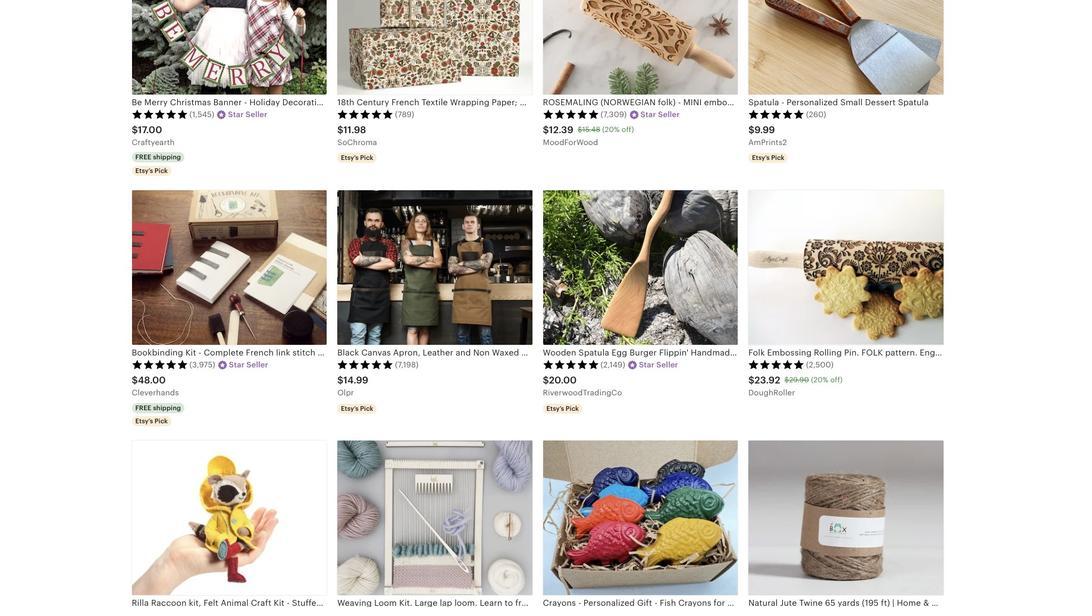 Task type: describe. For each thing, give the bounding box(es) containing it.
seller for 17.00
[[246, 110, 268, 119]]

etsy's for 14.99
[[341, 405, 359, 412]]

$ for 20.00
[[543, 375, 549, 386]]

cleverhands
[[132, 389, 179, 398]]

free for 17.00
[[135, 154, 151, 161]]

etsy's for 20.00
[[547, 405, 564, 412]]

seller for 20.00
[[657, 361, 679, 370]]

$ for 48.00
[[132, 375, 138, 386]]

cherry
[[759, 348, 787, 358]]

star for 48.00
[[229, 361, 245, 370]]

personalized
[[787, 97, 838, 107]]

(7,198)
[[395, 361, 419, 370]]

olpr
[[338, 389, 354, 398]]

free shipping for 48.00
[[135, 404, 181, 412]]

0 horizontal spatial spatula
[[579, 348, 610, 358]]

dessert
[[866, 97, 896, 107]]

$ for 12.39
[[543, 124, 549, 136]]

from
[[738, 348, 757, 358]]

pick for 9.99
[[772, 154, 785, 162]]

etsy's down cleverhands
[[135, 418, 153, 425]]

20.00
[[549, 375, 577, 386]]

pick for 14.99
[[360, 405, 374, 412]]

riverwoodtradingco
[[543, 389, 622, 398]]

folk embossing rolling pin. folk pattern. engraved dough roller for embossed cookies and pottery by algis crafts image
[[749, 190, 944, 345]]

etsy's pick for 14.99
[[341, 405, 374, 412]]

burger
[[630, 348, 657, 358]]

(2,149)
[[601, 361, 626, 370]]

be
[[132, 97, 142, 107]]

prop
[[373, 97, 392, 107]]

5 out of 5 stars image for 48.00
[[132, 360, 188, 370]]

star seller for 48.00
[[229, 361, 268, 370]]

$ 20.00 riverwoodtradingco
[[543, 375, 622, 398]]

(20% for 12.39
[[603, 126, 620, 134]]

pick down craftyearth
[[155, 167, 168, 174]]

9.99
[[755, 124, 775, 136]]

$ 17.00 craftyearth
[[132, 124, 175, 147]]

egg
[[612, 348, 628, 358]]

1 - from the left
[[244, 97, 247, 107]]

14.99
[[344, 375, 369, 386]]

11.98
[[344, 124, 366, 136]]

$ 23.92 $ 29.90 (20% off) doughroller
[[749, 375, 843, 398]]

$ 9.99 amprints2
[[749, 124, 787, 147]]

pick for 11.98
[[360, 154, 374, 162]]

seller for 48.00
[[247, 361, 268, 370]]

star seller right (7,309)
[[641, 110, 680, 119]]

moodforwood
[[543, 138, 598, 147]]

wooden spatula egg burger flippin'   handmade from cherry image
[[543, 190, 738, 345]]

1 horizontal spatial spatula
[[749, 97, 780, 107]]

5 out of 5 stars image for 11.98
[[338, 110, 393, 119]]

$ for 14.99
[[338, 375, 344, 386]]

12.39
[[549, 124, 574, 136]]

and
[[330, 97, 345, 107]]

5 out of 5 stars image for 14.99
[[338, 360, 393, 370]]

wooden spatula egg burger flippin'   handmade from cherry
[[543, 348, 787, 358]]

off) for 23.92
[[831, 376, 843, 385]]

$ 12.39 $ 15.48 (20% off) moodforwood
[[543, 124, 634, 147]]

(260)
[[807, 110, 827, 119]]

weaving loom kit. large lap loom. learn to frame weave, tapestry. beginners learn to weave. image
[[338, 441, 532, 596]]

48.00
[[138, 375, 166, 386]]

spatula - personalized small dessert spatula image
[[749, 0, 944, 94]]

shipping for 48.00
[[153, 404, 181, 412]]

shipping for 17.00
[[153, 154, 181, 161]]

2 - from the left
[[782, 97, 785, 107]]

etsy's down craftyearth
[[135, 167, 153, 174]]

doughroller
[[749, 389, 795, 398]]

5 out of 5 stars image up 12.39 on the top
[[543, 110, 599, 119]]

star seller for 20.00
[[639, 361, 679, 370]]

amprints2
[[749, 138, 787, 147]]

free for 48.00
[[135, 404, 151, 412]]



Task type: vqa. For each thing, say whether or not it's contained in the screenshot.
$ in the $ 48.00 cleverhands
yes



Task type: locate. For each thing, give the bounding box(es) containing it.
etsy's for 9.99
[[752, 154, 770, 162]]

free
[[135, 154, 151, 161], [135, 404, 151, 412]]

0 vertical spatial shipping
[[153, 154, 181, 161]]

$ for 9.99
[[749, 124, 755, 136]]

seller right (7,309)
[[658, 110, 680, 119]]

photo
[[347, 97, 371, 107]]

0 horizontal spatial off)
[[622, 126, 634, 134]]

pick down amprints2
[[772, 154, 785, 162]]

spatula
[[749, 97, 780, 107], [898, 97, 929, 107], [579, 348, 610, 358]]

etsy's pick for 20.00
[[547, 405, 579, 412]]

seller
[[246, 110, 268, 119], [658, 110, 680, 119], [247, 361, 268, 370], [657, 361, 679, 370]]

1 vertical spatial shipping
[[153, 404, 181, 412]]

- left personalized
[[782, 97, 785, 107]]

pick for 20.00
[[566, 405, 579, 412]]

(20% inside $ 12.39 $ 15.48 (20% off) moodforwood
[[603, 126, 620, 134]]

seller down 'be merry christmas banner - holiday decoration and photo prop' at top left
[[246, 110, 268, 119]]

18th century french textile wrapping paper; christmas gift wrapping; christmas wrapping paper; gift wrapping; vintage gift wrapping; gift image
[[338, 0, 532, 94]]

17.00
[[138, 124, 162, 136]]

(20%
[[603, 126, 620, 134], [811, 376, 829, 385]]

2 shipping from the top
[[153, 404, 181, 412]]

pick down cleverhands
[[155, 418, 168, 425]]

5 out of 5 stars image
[[132, 110, 188, 119], [338, 110, 393, 119], [543, 110, 599, 119], [749, 110, 805, 119], [132, 360, 188, 370], [338, 360, 393, 370], [543, 360, 599, 370], [749, 360, 805, 370]]

5 out of 5 stars image up the 9.99
[[749, 110, 805, 119]]

(2,500)
[[807, 361, 834, 370]]

handmade
[[691, 348, 735, 358]]

pick down the $ 14.99 olpr
[[360, 405, 374, 412]]

crayons - personalized gift - fish crayons for kids with custom name bag - birthday gift for kids image
[[543, 441, 738, 596]]

(20% down (7,309)
[[603, 126, 620, 134]]

1 vertical spatial free
[[135, 404, 151, 412]]

2 free shipping from the top
[[135, 404, 181, 412]]

holiday
[[250, 97, 280, 107]]

1 horizontal spatial -
[[782, 97, 785, 107]]

merry
[[144, 97, 168, 107]]

23.92
[[755, 375, 781, 386]]

star right (3,975)
[[229, 361, 245, 370]]

(3,975)
[[190, 361, 215, 370]]

natural jute twine 65 yards (195 ft)   | home & garden supply | decorative twine | wedding decor | rustic home decor | rustic wedding image
[[749, 441, 944, 596]]

shipping
[[153, 154, 181, 161], [153, 404, 181, 412]]

29.90
[[790, 376, 809, 385]]

1 shipping from the top
[[153, 154, 181, 161]]

(20% down "(2,500)"
[[811, 376, 829, 385]]

(1,545)
[[190, 110, 214, 119]]

star for 17.00
[[228, 110, 244, 119]]

banner
[[213, 97, 242, 107]]

-
[[244, 97, 247, 107], [782, 97, 785, 107]]

pick
[[360, 154, 374, 162], [772, 154, 785, 162], [155, 167, 168, 174], [360, 405, 374, 412], [566, 405, 579, 412], [155, 418, 168, 425]]

(20% for 23.92
[[811, 376, 829, 385]]

etsy's pick down sochroma at the top left
[[341, 154, 374, 162]]

decoration
[[282, 97, 327, 107]]

wooden
[[543, 348, 577, 358]]

1 vertical spatial off)
[[831, 376, 843, 385]]

$ for 11.98
[[338, 124, 344, 136]]

etsy's pick
[[341, 154, 374, 162], [752, 154, 785, 162], [135, 167, 168, 174], [341, 405, 374, 412], [547, 405, 579, 412], [135, 418, 168, 425]]

0 horizontal spatial -
[[244, 97, 247, 107]]

0 vertical spatial free
[[135, 154, 151, 161]]

5 out of 5 stars image for 20.00
[[543, 360, 599, 370]]

1 free shipping from the top
[[135, 154, 181, 161]]

black canvas apron, leather and non waxed canvas apron, custom men's apron with custom engraving, mother's day, custom gift for mom image
[[338, 190, 532, 345]]

0 vertical spatial off)
[[622, 126, 634, 134]]

star seller down wooden spatula egg burger flippin'   handmade from cherry
[[639, 361, 679, 370]]

1 vertical spatial free shipping
[[135, 404, 181, 412]]

star down burger
[[639, 361, 655, 370]]

star down banner
[[228, 110, 244, 119]]

star seller down 'be merry christmas banner - holiday decoration and photo prop' at top left
[[228, 110, 268, 119]]

shipping down cleverhands
[[153, 404, 181, 412]]

off) inside $ 23.92 $ 29.90 (20% off) doughroller
[[831, 376, 843, 385]]

2 free from the top
[[135, 404, 151, 412]]

free shipping for 17.00
[[135, 154, 181, 161]]

shipping down craftyearth
[[153, 154, 181, 161]]

spatula - personalized small dessert spatula
[[749, 97, 929, 107]]

star
[[228, 110, 244, 119], [641, 110, 656, 119], [229, 361, 245, 370], [639, 361, 655, 370]]

5 out of 5 stars image down cherry
[[749, 360, 805, 370]]

off) down "(2,500)"
[[831, 376, 843, 385]]

1 vertical spatial (20%
[[811, 376, 829, 385]]

spatula up the 9.99
[[749, 97, 780, 107]]

off) inside $ 12.39 $ 15.48 (20% off) moodforwood
[[622, 126, 634, 134]]

sochroma
[[338, 138, 377, 147]]

$
[[132, 124, 138, 136], [338, 124, 344, 136], [543, 124, 549, 136], [749, 124, 755, 136], [578, 126, 583, 134], [132, 375, 138, 386], [338, 375, 344, 386], [543, 375, 549, 386], [749, 375, 755, 386], [785, 376, 790, 385]]

star for 20.00
[[639, 361, 655, 370]]

spatula up (2,149)
[[579, 348, 610, 358]]

$ inside the $ 48.00 cleverhands
[[132, 375, 138, 386]]

(789)
[[395, 110, 414, 119]]

etsy's pick for 11.98
[[341, 154, 374, 162]]

etsy's for 11.98
[[341, 154, 359, 162]]

star seller for 17.00
[[228, 110, 268, 119]]

seller down wooden spatula egg burger flippin'   handmade from cherry
[[657, 361, 679, 370]]

(20% inside $ 23.92 $ 29.90 (20% off) doughroller
[[811, 376, 829, 385]]

0 vertical spatial free shipping
[[135, 154, 181, 161]]

be merry christmas banner - holiday decoration and photo prop
[[132, 97, 392, 107]]

5 out of 5 stars image down photo
[[338, 110, 393, 119]]

be merry christmas banner - holiday decoration and photo prop image
[[132, 0, 327, 94]]

1 horizontal spatial off)
[[831, 376, 843, 385]]

$ inside $ 11.98 sochroma
[[338, 124, 344, 136]]

5 out of 5 stars image for 9.99
[[749, 110, 805, 119]]

$ 11.98 sochroma
[[338, 124, 377, 147]]

etsy's pick down craftyearth
[[135, 167, 168, 174]]

etsy's pick down amprints2
[[752, 154, 785, 162]]

etsy's pick down olpr in the bottom of the page
[[341, 405, 374, 412]]

small
[[841, 97, 863, 107]]

off) for 12.39
[[622, 126, 634, 134]]

etsy's down amprints2
[[752, 154, 770, 162]]

bookbinding kit - complete french link stitch bookbinding kit with tools, supplies and instruction book image
[[132, 190, 327, 345]]

flippin'
[[660, 348, 689, 358]]

free shipping down craftyearth
[[135, 154, 181, 161]]

0 horizontal spatial (20%
[[603, 126, 620, 134]]

etsy's
[[341, 154, 359, 162], [752, 154, 770, 162], [135, 167, 153, 174], [341, 405, 359, 412], [547, 405, 564, 412], [135, 418, 153, 425]]

off)
[[622, 126, 634, 134], [831, 376, 843, 385]]

5 out of 5 stars image for 17.00
[[132, 110, 188, 119]]

free down craftyearth
[[135, 154, 151, 161]]

1 horizontal spatial (20%
[[811, 376, 829, 385]]

15.48
[[583, 126, 601, 134]]

free down cleverhands
[[135, 404, 151, 412]]

- right banner
[[244, 97, 247, 107]]

2 horizontal spatial spatula
[[898, 97, 929, 107]]

spatula right 'dessert'
[[898, 97, 929, 107]]

etsy's pick down cleverhands
[[135, 418, 168, 425]]

free shipping down cleverhands
[[135, 404, 181, 412]]

5 out of 5 stars image up 14.99
[[338, 360, 393, 370]]

christmas
[[170, 97, 211, 107]]

0 vertical spatial (20%
[[603, 126, 620, 134]]

$ 14.99 olpr
[[338, 375, 369, 398]]

star seller
[[228, 110, 268, 119], [641, 110, 680, 119], [229, 361, 268, 370], [639, 361, 679, 370]]

star right (7,309)
[[641, 110, 656, 119]]

etsy's pick for 9.99
[[752, 154, 785, 162]]

5 out of 5 stars image up 48.00
[[132, 360, 188, 370]]

$ for 23.92
[[749, 375, 755, 386]]

5 out of 5 stars image down wooden
[[543, 360, 599, 370]]

etsy's pick down riverwoodtradingco on the right bottom of the page
[[547, 405, 579, 412]]

$ inside $ 9.99 amprints2
[[749, 124, 755, 136]]

pick down riverwoodtradingco on the right bottom of the page
[[566, 405, 579, 412]]

etsy's down olpr in the bottom of the page
[[341, 405, 359, 412]]

free shipping
[[135, 154, 181, 161], [135, 404, 181, 412]]

rosemaling (norwegian folk) - mini embossed, engraved rolling pin for cookies - perfect gift idea image
[[543, 0, 738, 94]]

seller right (3,975)
[[247, 361, 268, 370]]

rilla raccoon kit, felt animal craft kit - stuffed raccoon sewing kit - animal pattern and supplies, diy sewing, beginner sewing image
[[132, 441, 327, 596]]

$ inside $ 20.00 riverwoodtradingco
[[543, 375, 549, 386]]

$ for 17.00
[[132, 124, 138, 136]]

(7,309)
[[601, 110, 627, 119]]

1 free from the top
[[135, 154, 151, 161]]

$ inside $ 17.00 craftyearth
[[132, 124, 138, 136]]

craftyearth
[[132, 138, 175, 147]]

star seller right (3,975)
[[229, 361, 268, 370]]

off) down (7,309)
[[622, 126, 634, 134]]

etsy's down sochroma at the top left
[[341, 154, 359, 162]]

etsy's down 20.00
[[547, 405, 564, 412]]

5 out of 5 stars image down merry
[[132, 110, 188, 119]]

pick down sochroma at the top left
[[360, 154, 374, 162]]

$ 48.00 cleverhands
[[132, 375, 179, 398]]

$ inside the $ 14.99 olpr
[[338, 375, 344, 386]]



